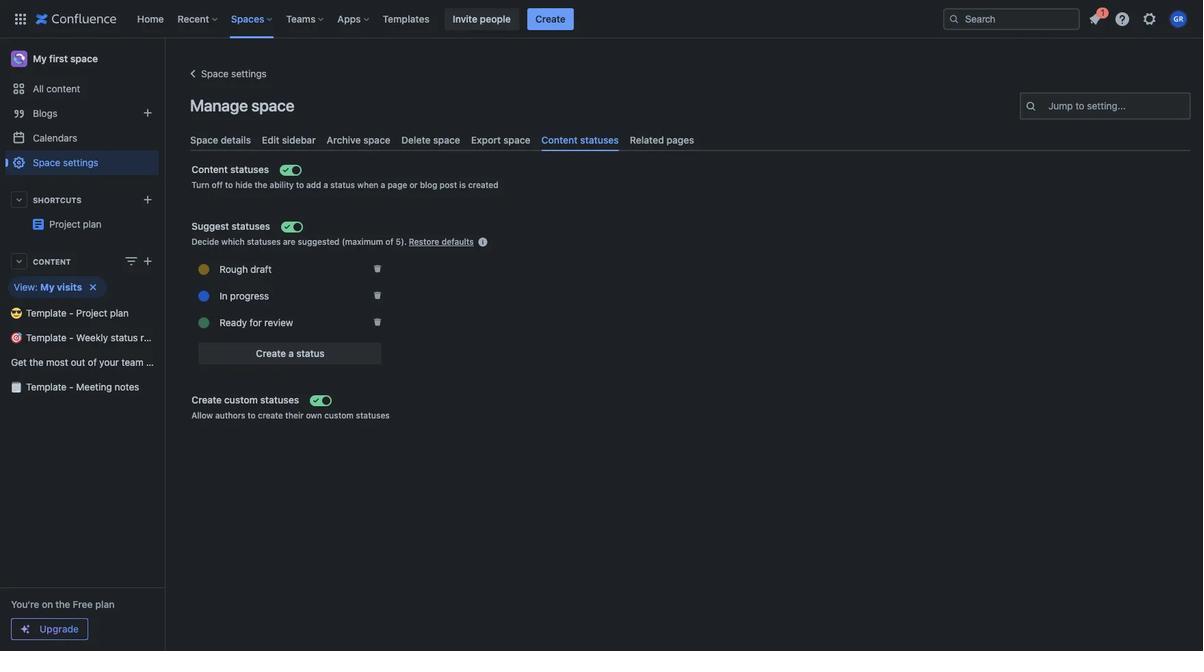 Task type: locate. For each thing, give the bounding box(es) containing it.
0 horizontal spatial the
[[29, 357, 44, 368]]

space
[[70, 53, 98, 64], [252, 96, 295, 115], [364, 134, 391, 146], [433, 134, 461, 146], [504, 134, 531, 146], [146, 357, 173, 368]]

decide
[[192, 237, 219, 247]]

team
[[121, 357, 144, 368]]

teams
[[286, 13, 316, 24]]

the right get
[[29, 357, 44, 368]]

people
[[480, 13, 511, 24]]

jump to setting...
[[1049, 100, 1127, 112]]

1 vertical spatial of
[[88, 357, 97, 368]]

Search settings text field
[[1049, 99, 1052, 113]]

0 vertical spatial my
[[33, 53, 47, 64]]

space down calendars at the left
[[33, 157, 60, 168]]

space inside space element
[[33, 157, 60, 168]]

project plan link down shortcuts dropdown button
[[49, 218, 102, 230]]

content statuses left the related
[[542, 134, 619, 146]]

global element
[[8, 0, 941, 38]]

template up most
[[26, 332, 67, 344]]

2 horizontal spatial a
[[381, 180, 386, 190]]

space right archive
[[364, 134, 391, 146]]

project up weekly
[[76, 307, 108, 319]]

plan
[[193, 213, 211, 225], [83, 218, 102, 230], [110, 307, 129, 319], [95, 599, 115, 611]]

a down review
[[289, 348, 294, 359]]

space settings link
[[185, 66, 267, 82], [5, 151, 159, 175]]

content statuses link
[[536, 129, 625, 151]]

0 vertical spatial the
[[255, 180, 268, 190]]

space up the manage
[[201, 68, 229, 79]]

3 - from the top
[[69, 381, 74, 393]]

a
[[324, 180, 328, 190], [381, 180, 386, 190], [289, 348, 294, 359]]

hide
[[236, 180, 253, 190]]

space settings up the manage space
[[201, 68, 267, 79]]

create for create a status
[[256, 348, 286, 359]]

custom up authors
[[224, 394, 258, 406]]

to down create custom statuses
[[248, 411, 256, 421]]

2 vertical spatial create
[[192, 394, 222, 406]]

the right on
[[56, 599, 70, 611]]

1 horizontal spatial content
[[192, 164, 228, 175]]

0 horizontal spatial space settings
[[33, 157, 98, 168]]

status up 'team'
[[111, 332, 138, 344]]

create inside global element
[[536, 13, 566, 24]]

content button
[[5, 249, 159, 274]]

0 vertical spatial space
[[201, 68, 229, 79]]

space details link
[[185, 129, 257, 151]]

you're
[[11, 599, 39, 611]]

0 horizontal spatial content
[[33, 257, 71, 266]]

create up allow
[[192, 394, 222, 406]]

1 horizontal spatial project plan
[[159, 213, 211, 225]]

content up off
[[192, 164, 228, 175]]

template
[[26, 307, 67, 319], [26, 332, 67, 344], [26, 381, 67, 393]]

custom right own
[[325, 411, 354, 421]]

the
[[255, 180, 268, 190], [29, 357, 44, 368], [56, 599, 70, 611]]

0 horizontal spatial content statuses
[[192, 164, 269, 175]]

space for delete space
[[433, 134, 461, 146]]

1 vertical spatial status
[[111, 332, 138, 344]]

calendars link
[[5, 126, 159, 151]]

archive
[[327, 134, 361, 146]]

project
[[159, 213, 190, 225], [49, 218, 80, 230], [76, 307, 108, 319]]

statuses
[[581, 134, 619, 146], [230, 164, 269, 175], [232, 221, 270, 232], [247, 237, 281, 247], [261, 394, 299, 406], [356, 411, 390, 421]]

0 horizontal spatial project plan
[[49, 218, 102, 230]]

space settings
[[201, 68, 267, 79], [33, 157, 98, 168]]

space element
[[0, 38, 211, 652]]

1 vertical spatial template
[[26, 332, 67, 344]]

1 horizontal spatial content statuses
[[542, 134, 619, 146]]

plan up decide
[[193, 213, 211, 225]]

- for project
[[69, 307, 74, 319]]

3 remove icon image from the top
[[372, 317, 383, 328]]

1 vertical spatial remove icon image
[[372, 290, 383, 301]]

create for create
[[536, 13, 566, 24]]

allow
[[192, 411, 213, 421]]

decide which statuses are suggested (maximum of 5). restore defaults
[[192, 237, 474, 247]]

a right add
[[324, 180, 328, 190]]

space settings down calendars at the left
[[33, 157, 98, 168]]

banner
[[0, 0, 1204, 38]]

remove icon image for in progress
[[372, 290, 383, 301]]

template down view: my visits
[[26, 307, 67, 319]]

1 remove icon image from the top
[[372, 263, 383, 274]]

my left first
[[33, 53, 47, 64]]

view:
[[14, 281, 38, 293]]

2 - from the top
[[69, 332, 74, 344]]

status up own
[[297, 348, 325, 359]]

1 vertical spatial space settings
[[33, 157, 98, 168]]

create inside popup button
[[256, 348, 286, 359]]

0 vertical spatial create
[[536, 13, 566, 24]]

progress
[[230, 290, 269, 302]]

settings inside space element
[[63, 157, 98, 168]]

1 template from the top
[[26, 307, 67, 319]]

0 vertical spatial template
[[26, 307, 67, 319]]

a left "page" at the left top
[[381, 180, 386, 190]]

suggest statuses
[[192, 221, 270, 232]]

sidebar
[[282, 134, 316, 146]]

2 vertical spatial content
[[33, 257, 71, 266]]

1 vertical spatial -
[[69, 332, 74, 344]]

project plan up decide
[[159, 213, 211, 225]]

settings down calendars link
[[63, 157, 98, 168]]

space right delete
[[433, 134, 461, 146]]

shortcuts
[[33, 195, 82, 204]]

project down shortcuts
[[49, 218, 80, 230]]

the right hide
[[255, 180, 268, 190]]

remove icon image
[[372, 263, 383, 274], [372, 290, 383, 301], [372, 317, 383, 328]]

- down visits
[[69, 307, 74, 319]]

project plan for project plan link under shortcuts dropdown button
[[49, 218, 102, 230]]

recent
[[178, 13, 209, 24]]

add
[[306, 180, 321, 190]]

which
[[221, 237, 245, 247]]

template for template - meeting notes
[[26, 381, 67, 393]]

suggest
[[192, 221, 229, 232]]

status inside space element
[[111, 332, 138, 344]]

0 vertical spatial remove icon image
[[372, 263, 383, 274]]

0 vertical spatial content
[[542, 134, 578, 146]]

space details
[[190, 134, 251, 146]]

space settings link up the manage
[[185, 66, 267, 82]]

content right export space
[[542, 134, 578, 146]]

get the most out of your team space
[[11, 357, 173, 368]]

project plan link up change view 'image'
[[5, 212, 211, 237]]

notification icon image
[[1088, 11, 1104, 27]]

2 vertical spatial remove icon image
[[372, 317, 383, 328]]

1 vertical spatial settings
[[63, 157, 98, 168]]

templates
[[383, 13, 430, 24]]

0 vertical spatial -
[[69, 307, 74, 319]]

own
[[306, 411, 322, 421]]

:sunglasses: image
[[11, 308, 22, 319], [11, 308, 22, 319]]

of inside space element
[[88, 357, 97, 368]]

0 horizontal spatial status
[[111, 332, 138, 344]]

of
[[386, 237, 394, 247], [88, 357, 97, 368]]

2 remove icon image from the top
[[372, 290, 383, 301]]

- for meeting
[[69, 381, 74, 393]]

confluence image
[[36, 11, 117, 27], [36, 11, 117, 27]]

1 vertical spatial space settings link
[[5, 151, 159, 175]]

content statuses up off
[[192, 164, 269, 175]]

settings icon image
[[1142, 11, 1159, 27]]

space settings link inside space element
[[5, 151, 159, 175]]

2 vertical spatial the
[[56, 599, 70, 611]]

0 vertical spatial of
[[386, 237, 394, 247]]

turn off to hide the ability to add a status when a page or blog post is created
[[192, 180, 499, 190]]

space up edit
[[252, 96, 295, 115]]

0 vertical spatial custom
[[224, 394, 258, 406]]

create a blog image
[[140, 105, 156, 121]]

2 horizontal spatial content
[[542, 134, 578, 146]]

template - weekly status report link
[[5, 326, 168, 350]]

1 horizontal spatial a
[[324, 180, 328, 190]]

my right view: at left
[[40, 281, 55, 293]]

in progress
[[220, 290, 269, 302]]

2 horizontal spatial create
[[536, 13, 566, 24]]

template down most
[[26, 381, 67, 393]]

2 template from the top
[[26, 332, 67, 344]]

template - project plan
[[26, 307, 129, 319]]

2 vertical spatial status
[[297, 348, 325, 359]]

:dart: image
[[11, 333, 22, 344], [11, 333, 22, 344]]

statuses left the related
[[581, 134, 619, 146]]

0 vertical spatial status
[[331, 180, 355, 190]]

status
[[331, 180, 355, 190], [111, 332, 138, 344], [297, 348, 325, 359]]

when
[[357, 180, 379, 190]]

ability
[[270, 180, 294, 190]]

0 horizontal spatial of
[[88, 357, 97, 368]]

status left when
[[331, 180, 355, 190]]

tab list
[[185, 129, 1197, 151]]

:notepad_spiral: image
[[11, 382, 22, 393], [11, 382, 22, 393]]

statuses up which
[[232, 221, 270, 232]]

- left weekly
[[69, 332, 74, 344]]

space settings link down calendars at the left
[[5, 151, 159, 175]]

weekly
[[76, 332, 108, 344]]

edit sidebar
[[262, 134, 316, 146]]

space for manage space
[[252, 96, 295, 115]]

2 horizontal spatial status
[[331, 180, 355, 190]]

content up view: my visits
[[33, 257, 71, 266]]

space left details
[[190, 134, 218, 146]]

to left add
[[296, 180, 304, 190]]

project plan down shortcuts dropdown button
[[49, 218, 102, 230]]

1 horizontal spatial custom
[[325, 411, 354, 421]]

of left 5).
[[386, 237, 394, 247]]

3 template from the top
[[26, 381, 67, 393]]

template - meeting notes link
[[5, 375, 159, 400]]

invite people button
[[445, 8, 519, 30]]

related pages link
[[625, 129, 700, 151]]

- left meeting
[[69, 381, 74, 393]]

premium image
[[20, 624, 31, 635]]

help icon image
[[1115, 11, 1131, 27]]

0 horizontal spatial space settings link
[[5, 151, 159, 175]]

space right "export"
[[504, 134, 531, 146]]

0 horizontal spatial a
[[289, 348, 294, 359]]

statuses left are
[[247, 237, 281, 247]]

out
[[71, 357, 85, 368]]

2 horizontal spatial the
[[255, 180, 268, 190]]

project plan link
[[5, 212, 211, 237], [49, 218, 102, 230]]

0 horizontal spatial settings
[[63, 157, 98, 168]]

free
[[73, 599, 93, 611]]

my inside my first space link
[[33, 53, 47, 64]]

create right people
[[536, 13, 566, 24]]

1 vertical spatial create
[[256, 348, 286, 359]]

0 vertical spatial settings
[[231, 68, 267, 79]]

(maximum
[[342, 237, 383, 247]]

content inside dropdown button
[[33, 257, 71, 266]]

project plan for project plan link over change view 'image'
[[159, 213, 211, 225]]

Search field
[[944, 8, 1081, 30]]

1 horizontal spatial create
[[256, 348, 286, 359]]

0 vertical spatial space settings link
[[185, 66, 267, 82]]

settings up the manage space
[[231, 68, 267, 79]]

create down review
[[256, 348, 286, 359]]

1 horizontal spatial status
[[297, 348, 325, 359]]

recent button
[[174, 8, 223, 30]]

template - project plan image
[[33, 219, 44, 230]]

2 vertical spatial -
[[69, 381, 74, 393]]

my first space link
[[5, 45, 159, 73]]

create
[[536, 13, 566, 24], [256, 348, 286, 359], [192, 394, 222, 406]]

clear view image
[[85, 279, 101, 296]]

1 vertical spatial my
[[40, 281, 55, 293]]

1 - from the top
[[69, 307, 74, 319]]

my
[[33, 53, 47, 64], [40, 281, 55, 293]]

templates link
[[379, 8, 434, 30]]

1 vertical spatial space
[[190, 134, 218, 146]]

space settings inside space element
[[33, 157, 98, 168]]

manage space
[[190, 96, 295, 115]]

1 horizontal spatial space settings
[[201, 68, 267, 79]]

settings
[[231, 68, 267, 79], [63, 157, 98, 168]]

export space
[[472, 134, 531, 146]]

edit sidebar link
[[257, 129, 321, 151]]

content statuses
[[542, 134, 619, 146], [192, 164, 269, 175]]

plan up "template - weekly status report" on the bottom
[[110, 307, 129, 319]]

of right out
[[88, 357, 97, 368]]

1 horizontal spatial the
[[56, 599, 70, 611]]

custom
[[224, 394, 258, 406], [325, 411, 354, 421]]

0 horizontal spatial create
[[192, 394, 222, 406]]

2 vertical spatial space
[[33, 157, 60, 168]]

2 vertical spatial template
[[26, 381, 67, 393]]



Task type: describe. For each thing, give the bounding box(es) containing it.
visits
[[57, 281, 82, 293]]

statuses inside content statuses link
[[581, 134, 619, 146]]

spaces
[[231, 13, 264, 24]]

review
[[265, 317, 293, 328]]

suggested
[[298, 237, 340, 247]]

all
[[33, 83, 44, 94]]

in
[[220, 290, 228, 302]]

on
[[42, 599, 53, 611]]

tab list containing space details
[[185, 129, 1197, 151]]

info icon image
[[478, 237, 488, 248]]

rough
[[220, 263, 248, 275]]

1 vertical spatial custom
[[325, 411, 354, 421]]

manage
[[190, 96, 248, 115]]

space inside space details link
[[190, 134, 218, 146]]

banner containing home
[[0, 0, 1204, 38]]

5).
[[396, 237, 407, 247]]

collapse sidebar image
[[149, 45, 179, 73]]

add shortcut image
[[140, 192, 156, 208]]

create link
[[528, 8, 574, 30]]

pages
[[667, 134, 695, 146]]

1 vertical spatial content statuses
[[192, 164, 269, 175]]

create a status button
[[198, 343, 382, 365]]

apps
[[338, 13, 361, 24]]

blogs link
[[5, 101, 159, 126]]

space for archive space
[[364, 134, 391, 146]]

content
[[46, 83, 80, 94]]

delete space
[[402, 134, 461, 146]]

ready
[[220, 317, 247, 328]]

plan right free
[[95, 599, 115, 611]]

authors
[[215, 411, 246, 421]]

a inside popup button
[[289, 348, 294, 359]]

related
[[630, 134, 665, 146]]

appswitcher icon image
[[12, 11, 29, 27]]

space right first
[[70, 53, 98, 64]]

0 vertical spatial space settings
[[201, 68, 267, 79]]

status inside popup button
[[297, 348, 325, 359]]

edit
[[262, 134, 280, 146]]

delete
[[402, 134, 431, 146]]

space down report
[[146, 357, 173, 368]]

spaces button
[[227, 8, 278, 30]]

create a page image
[[140, 253, 156, 270]]

upgrade button
[[12, 619, 88, 640]]

blogs
[[33, 107, 58, 119]]

1 vertical spatial the
[[29, 357, 44, 368]]

turn
[[192, 180, 210, 190]]

setting...
[[1088, 100, 1127, 112]]

- for weekly
[[69, 332, 74, 344]]

1 horizontal spatial settings
[[231, 68, 267, 79]]

plan inside template - project plan link
[[110, 307, 129, 319]]

draft
[[251, 263, 272, 275]]

apps button
[[334, 8, 375, 30]]

template - meeting notes
[[26, 381, 139, 393]]

your
[[99, 357, 119, 368]]

invite
[[453, 13, 478, 24]]

remove icon image for ready for review
[[372, 317, 383, 328]]

related pages
[[630, 134, 695, 146]]

most
[[46, 357, 68, 368]]

created
[[469, 180, 499, 190]]

post
[[440, 180, 457, 190]]

is
[[460, 180, 466, 190]]

jump
[[1049, 100, 1074, 112]]

archive space link
[[321, 129, 396, 151]]

all content link
[[5, 77, 159, 101]]

template for template - weekly status report
[[26, 332, 67, 344]]

details
[[221, 134, 251, 146]]

1
[[1102, 7, 1105, 17]]

export space link
[[466, 129, 536, 151]]

0 vertical spatial content statuses
[[542, 134, 619, 146]]

change view image
[[123, 253, 140, 270]]

to right "jump"
[[1076, 100, 1085, 112]]

statuses right own
[[356, 411, 390, 421]]

get the most out of your team space link
[[5, 350, 173, 375]]

all content
[[33, 83, 80, 94]]

export
[[472, 134, 501, 146]]

or
[[410, 180, 418, 190]]

allow authors to create their own custom statuses
[[192, 411, 390, 421]]

delete space link
[[396, 129, 466, 151]]

plan down shortcuts dropdown button
[[83, 218, 102, 230]]

calendars
[[33, 132, 77, 144]]

template - project plan link
[[5, 301, 159, 326]]

0 horizontal spatial custom
[[224, 394, 258, 406]]

1 horizontal spatial of
[[386, 237, 394, 247]]

template for template - project plan
[[26, 307, 67, 319]]

rough draft
[[220, 263, 272, 275]]

off
[[212, 180, 223, 190]]

first
[[49, 53, 68, 64]]

get
[[11, 357, 27, 368]]

invite people
[[453, 13, 511, 24]]

report
[[141, 332, 168, 344]]

home
[[137, 13, 164, 24]]

are
[[283, 237, 296, 247]]

page
[[388, 180, 408, 190]]

home link
[[133, 8, 168, 30]]

project left 'suggest'
[[159, 213, 190, 225]]

space for export space
[[504, 134, 531, 146]]

meeting
[[76, 381, 112, 393]]

remove icon image for rough draft
[[372, 263, 383, 274]]

upgrade
[[40, 624, 79, 635]]

1 vertical spatial content
[[192, 164, 228, 175]]

statuses up hide
[[230, 164, 269, 175]]

blog
[[420, 180, 438, 190]]

1 horizontal spatial space settings link
[[185, 66, 267, 82]]

create custom statuses
[[192, 394, 299, 406]]

restore
[[409, 237, 440, 247]]

create
[[258, 411, 283, 421]]

search image
[[949, 13, 960, 24]]

for
[[250, 317, 262, 328]]

defaults
[[442, 237, 474, 247]]

statuses up create
[[261, 394, 299, 406]]

notes
[[115, 381, 139, 393]]

template - weekly status report
[[26, 332, 168, 344]]

create for create custom statuses
[[192, 394, 222, 406]]

to right off
[[225, 180, 233, 190]]



Task type: vqa. For each thing, say whether or not it's contained in the screenshot.
Project
yes



